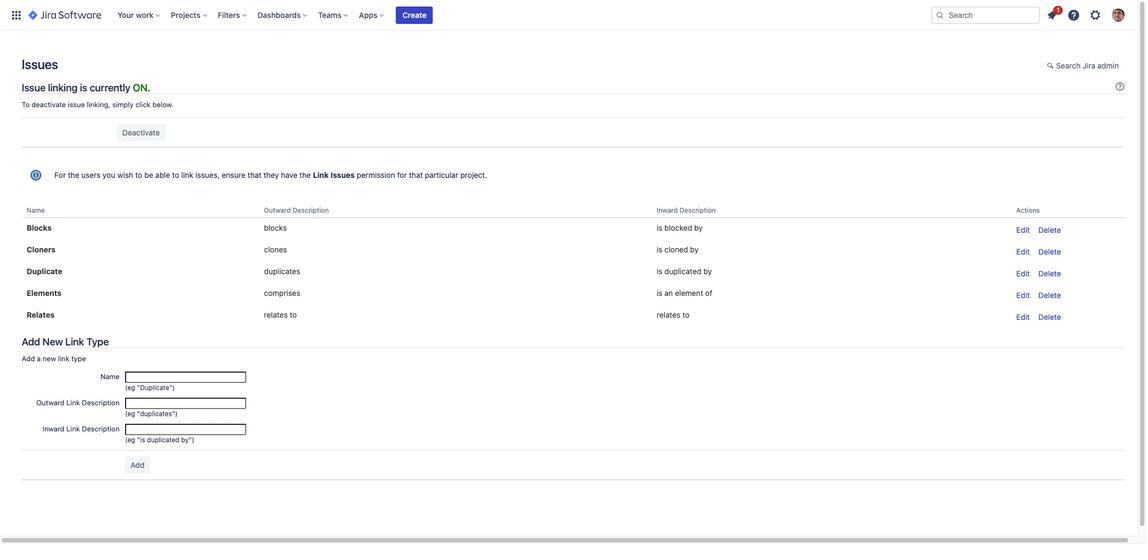 Task type: locate. For each thing, give the bounding box(es) containing it.
2 add from the top
[[22, 354, 35, 363]]

type
[[71, 354, 86, 363]]

issues left 'permission'
[[331, 170, 355, 179]]

1 add from the top
[[22, 336, 40, 348]]

that right for on the left top of page
[[409, 170, 423, 179]]

1 vertical spatial by
[[691, 245, 699, 254]]

delete for is cloned by
[[1039, 247, 1062, 256]]

1 vertical spatial add
[[22, 354, 35, 363]]

1 vertical spatial link
[[58, 354, 69, 363]]

1
[[1057, 6, 1060, 14]]

1 horizontal spatial link
[[181, 170, 193, 179]]

5 delete link from the top
[[1039, 312, 1062, 322]]

is up issue
[[80, 82, 87, 94]]

2 delete link from the top
[[1039, 247, 1062, 256]]

0 vertical spatial issues
[[22, 57, 58, 72]]

outward up 'blocks'
[[264, 206, 291, 214]]

1 horizontal spatial the
[[300, 170, 311, 179]]

1 the from the left
[[68, 170, 79, 179]]

relates to down comprises
[[264, 310, 297, 319]]

4 delete from the top
[[1039, 291, 1062, 300]]

add left a
[[22, 354, 35, 363]]

edit link
[[1017, 225, 1031, 234], [1017, 247, 1031, 256], [1017, 269, 1031, 278], [1017, 291, 1031, 300], [1017, 312, 1031, 322]]

filters
[[218, 10, 240, 19]]

1 edit from the top
[[1017, 225, 1031, 234]]

1 relates to from the left
[[264, 310, 297, 319]]

below.
[[153, 100, 174, 109]]

2 edit link from the top
[[1017, 247, 1031, 256]]

by up of
[[704, 267, 712, 276]]

1 (eg from the top
[[125, 383, 135, 392]]

for
[[397, 170, 407, 179]]

1 horizontal spatial name
[[101, 372, 120, 381]]

5 edit link from the top
[[1017, 312, 1031, 322]]

link right new
[[58, 354, 69, 363]]

delete
[[1039, 225, 1062, 234], [1039, 247, 1062, 256], [1039, 269, 1062, 278], [1039, 291, 1062, 300], [1039, 312, 1062, 322]]

relates
[[264, 310, 288, 319], [657, 310, 681, 319]]

(eg "duplicate")
[[125, 383, 175, 392]]

(eg left "duplicate")
[[125, 383, 135, 392]]

delete link for is blocked by
[[1039, 225, 1062, 234]]

by for is blocked by
[[695, 223, 703, 232]]

to down is an element of on the right of page
[[683, 310, 690, 319]]

link
[[181, 170, 193, 179], [58, 354, 69, 363]]

0 vertical spatial add
[[22, 336, 40, 348]]

search jira admin link
[[1042, 58, 1125, 75]]

teams
[[318, 10, 342, 19]]

inward for inward description
[[657, 206, 678, 214]]

outward for outward link description
[[36, 398, 64, 407]]

0 horizontal spatial duplicated
[[147, 436, 179, 444]]

add
[[22, 336, 40, 348], [22, 354, 35, 363]]

apps button
[[356, 6, 389, 24]]

1 horizontal spatial outward
[[264, 206, 291, 214]]

delete for is an element of
[[1039, 291, 1062, 300]]

name down type
[[101, 372, 120, 381]]

description down have
[[293, 206, 329, 214]]

notifications image
[[1046, 8, 1059, 21]]

name up blocks
[[27, 206, 45, 214]]

particular
[[425, 170, 459, 179]]

apps
[[359, 10, 378, 19]]

3 edit link from the top
[[1017, 269, 1031, 278]]

is left 'blocked'
[[657, 223, 663, 232]]

is left an
[[657, 288, 663, 298]]

duplicated
[[665, 267, 702, 276], [147, 436, 179, 444]]

that
[[248, 170, 262, 179], [409, 170, 423, 179]]

1 that from the left
[[248, 170, 262, 179]]

appswitcher icon image
[[10, 8, 23, 21]]

5 edit from the top
[[1017, 312, 1031, 322]]

banner containing your work
[[0, 0, 1139, 30]]

by
[[695, 223, 703, 232], [691, 245, 699, 254], [704, 267, 712, 276]]

relates to down an
[[657, 310, 690, 319]]

3 delete from the top
[[1039, 269, 1062, 278]]

search jira admin
[[1057, 61, 1120, 70]]

edit link for is duplicated by
[[1017, 269, 1031, 278]]

description up inward link description
[[82, 398, 120, 407]]

4 edit link from the top
[[1017, 291, 1031, 300]]

delete link for relates to
[[1039, 312, 1062, 322]]

they
[[264, 170, 279, 179]]

1 delete link from the top
[[1039, 225, 1062, 234]]

duplicated right "is
[[147, 436, 179, 444]]

2 the from the left
[[300, 170, 311, 179]]

cloners
[[27, 245, 56, 254]]

1 vertical spatial issues
[[331, 170, 355, 179]]

1 horizontal spatial relates to
[[657, 310, 690, 319]]

0 horizontal spatial relates
[[264, 310, 288, 319]]

0 vertical spatial (eg
[[125, 383, 135, 392]]

duplicate
[[27, 267, 62, 276]]

issue
[[68, 100, 85, 109]]

1 vertical spatial inward
[[43, 424, 64, 433]]

5 delete from the top
[[1039, 312, 1062, 322]]

2 delete from the top
[[1039, 247, 1062, 256]]

outward
[[264, 206, 291, 214], [36, 398, 64, 407]]

edit link for is cloned by
[[1017, 247, 1031, 256]]

1 delete from the top
[[1039, 225, 1062, 234]]

delete link for is duplicated by
[[1039, 269, 1062, 278]]

0 vertical spatial name
[[27, 206, 45, 214]]

your profile and settings image
[[1113, 8, 1126, 21]]

2 (eg from the top
[[125, 410, 135, 418]]

inward
[[657, 206, 678, 214], [43, 424, 64, 433]]

inward for inward link description
[[43, 424, 64, 433]]

2 vertical spatial (eg
[[125, 436, 135, 444]]

blocked
[[665, 223, 693, 232]]

add for add a new link type
[[22, 354, 35, 363]]

project.
[[461, 170, 488, 179]]

by right 'blocked'
[[695, 223, 703, 232]]

relates down an
[[657, 310, 681, 319]]

(eg left "is
[[125, 436, 135, 444]]

ensure
[[222, 170, 246, 179]]

issues,
[[196, 170, 220, 179]]

3 delete link from the top
[[1039, 269, 1062, 278]]

relates
[[27, 310, 55, 319]]

banner
[[0, 0, 1139, 30]]

type
[[86, 336, 109, 348]]

to
[[22, 100, 30, 109]]

(eg
[[125, 383, 135, 392], [125, 410, 135, 418], [125, 436, 135, 444]]

(eg for inward link description
[[125, 436, 135, 444]]

edit link for is an element of
[[1017, 291, 1031, 300]]

your work button
[[114, 6, 164, 24]]

add up a
[[22, 336, 40, 348]]

0 vertical spatial by
[[695, 223, 703, 232]]

2 edit from the top
[[1017, 247, 1031, 256]]

relates down comprises
[[264, 310, 288, 319]]

issues up issue
[[22, 57, 58, 72]]

create button
[[396, 6, 433, 24]]

of
[[706, 288, 713, 298]]

description down outward link description
[[82, 424, 120, 433]]

edit for is an element of
[[1017, 291, 1031, 300]]

outward up inward link description
[[36, 398, 64, 407]]

4 edit from the top
[[1017, 291, 1031, 300]]

1 vertical spatial (eg
[[125, 410, 135, 418]]

"duplicate")
[[137, 383, 175, 392]]

jira
[[1083, 61, 1096, 70]]

0 horizontal spatial link
[[58, 354, 69, 363]]

that left they
[[248, 170, 262, 179]]

0 horizontal spatial that
[[248, 170, 262, 179]]

outward for outward description
[[264, 206, 291, 214]]

3 (eg from the top
[[125, 436, 135, 444]]

0 horizontal spatial relates to
[[264, 310, 297, 319]]

is an element of
[[657, 288, 713, 298]]

delete link
[[1039, 225, 1062, 234], [1039, 247, 1062, 256], [1039, 269, 1062, 278], [1039, 291, 1062, 300], [1039, 312, 1062, 322]]

edit link for relates to
[[1017, 312, 1031, 322]]

the right for on the left of page
[[68, 170, 79, 179]]

able
[[155, 170, 170, 179]]

deactivate
[[32, 100, 66, 109]]

add for add new link type
[[22, 336, 40, 348]]

link up 'type'
[[65, 336, 84, 348]]

is left cloned
[[657, 245, 663, 254]]

1 horizontal spatial inward
[[657, 206, 678, 214]]

simply
[[112, 100, 134, 109]]

work
[[136, 10, 154, 19]]

(eg left "duplicates")
[[125, 410, 135, 418]]

1 vertical spatial duplicated
[[147, 436, 179, 444]]

delete for is blocked by
[[1039, 225, 1062, 234]]

link left issues, at the left top
[[181, 170, 193, 179]]

0 vertical spatial outward
[[264, 206, 291, 214]]

is for is cloned by
[[657, 245, 663, 254]]

projects
[[171, 10, 201, 19]]

delete for relates to
[[1039, 312, 1062, 322]]

None text field
[[125, 372, 246, 383], [125, 398, 246, 409], [125, 424, 246, 435], [125, 372, 246, 383], [125, 398, 246, 409], [125, 424, 246, 435]]

name
[[27, 206, 45, 214], [101, 372, 120, 381]]

None submit
[[117, 124, 165, 141], [125, 457, 150, 474], [117, 124, 165, 141], [125, 457, 150, 474]]

1 horizontal spatial issues
[[331, 170, 355, 179]]

by right cloned
[[691, 245, 699, 254]]

4 delete link from the top
[[1039, 291, 1062, 300]]

1 edit link from the top
[[1017, 225, 1031, 234]]

a
[[37, 354, 41, 363]]

1 vertical spatial outward
[[36, 398, 64, 407]]

for
[[54, 170, 66, 179]]

0 horizontal spatial the
[[68, 170, 79, 179]]

0 vertical spatial inward
[[657, 206, 678, 214]]

dashboards button
[[254, 6, 312, 24]]

0 horizontal spatial outward
[[36, 398, 64, 407]]

by for is cloned by
[[691, 245, 699, 254]]

description
[[293, 206, 329, 214], [680, 206, 716, 214], [82, 398, 120, 407], [82, 424, 120, 433]]

2 relates from the left
[[657, 310, 681, 319]]

link
[[313, 170, 329, 179], [65, 336, 84, 348], [66, 398, 80, 407], [66, 424, 80, 433]]

admin
[[1098, 61, 1120, 70]]

jira software image
[[28, 8, 101, 21], [28, 8, 101, 21]]

add a new link type
[[22, 354, 86, 363]]

is for is duplicated by
[[657, 267, 663, 276]]

blocks
[[27, 223, 52, 232]]

1 vertical spatial name
[[101, 372, 120, 381]]

0 horizontal spatial inward
[[43, 424, 64, 433]]

the right have
[[300, 170, 311, 179]]

inward up 'blocked'
[[657, 206, 678, 214]]

delete link for is cloned by
[[1039, 247, 1062, 256]]

3 edit from the top
[[1017, 269, 1031, 278]]

inward down outward link description
[[43, 424, 64, 433]]

2 vertical spatial by
[[704, 267, 712, 276]]

1 relates from the left
[[264, 310, 288, 319]]

actions
[[1017, 206, 1041, 214]]

duplicated up is an element of on the right of page
[[665, 267, 702, 276]]

is down is cloned by
[[657, 267, 663, 276]]

relates to
[[264, 310, 297, 319], [657, 310, 690, 319]]

1 horizontal spatial relates
[[657, 310, 681, 319]]

1 horizontal spatial that
[[409, 170, 423, 179]]

"is
[[137, 436, 145, 444]]

1 horizontal spatial duplicated
[[665, 267, 702, 276]]

elements
[[27, 288, 61, 298]]



Task type: describe. For each thing, give the bounding box(es) containing it.
wish
[[117, 170, 133, 179]]

add new link type
[[22, 336, 109, 348]]

your
[[118, 10, 134, 19]]

outward link description
[[36, 398, 120, 407]]

is for is blocked by
[[657, 223, 663, 232]]

search
[[1057, 61, 1081, 70]]

linking
[[48, 82, 78, 94]]

on
[[133, 82, 148, 94]]

filters button
[[215, 6, 251, 24]]

help image
[[1068, 8, 1081, 21]]

click
[[136, 100, 151, 109]]

comprises
[[264, 288, 301, 298]]

cloned
[[665, 245, 689, 254]]

new
[[42, 336, 63, 348]]

projects button
[[168, 6, 211, 24]]

is duplicated by
[[657, 267, 712, 276]]

0 vertical spatial duplicated
[[665, 267, 702, 276]]

to left be at left top
[[135, 170, 142, 179]]

is cloned by
[[657, 245, 699, 254]]

clones
[[264, 245, 287, 254]]

edit for is duplicated by
[[1017, 269, 1031, 278]]

0 horizontal spatial issues
[[22, 57, 58, 72]]

edit for relates to
[[1017, 312, 1031, 322]]

link right have
[[313, 170, 329, 179]]

you
[[103, 170, 115, 179]]

(eg for outward link description
[[125, 410, 135, 418]]

primary element
[[7, 0, 932, 30]]

delete for is duplicated by
[[1039, 269, 1062, 278]]

"duplicates")
[[137, 410, 178, 418]]

link up inward link description
[[66, 398, 80, 407]]

your work
[[118, 10, 154, 19]]

an
[[665, 288, 673, 298]]

search image
[[936, 11, 945, 19]]

link down outward link description
[[66, 424, 80, 433]]

blocks
[[264, 223, 287, 232]]

to deactivate issue linking, simply click below.
[[22, 100, 174, 109]]

inward link description
[[43, 424, 120, 433]]

delete link for is an element of
[[1039, 291, 1062, 300]]

element
[[675, 288, 704, 298]]

by")
[[181, 436, 194, 444]]

duplicates
[[264, 267, 300, 276]]

description up is blocked by
[[680, 206, 716, 214]]

be
[[144, 170, 153, 179]]

outward description
[[264, 206, 329, 214]]

edit link for is blocked by
[[1017, 225, 1031, 234]]

edit for is cloned by
[[1017, 247, 1031, 256]]

is blocked by
[[657, 223, 703, 232]]

users
[[81, 170, 101, 179]]

(eg "is duplicated by")
[[125, 436, 194, 444]]

(eg "duplicates")
[[125, 410, 178, 418]]

2 that from the left
[[409, 170, 423, 179]]

inward description
[[657, 206, 716, 214]]

teams button
[[315, 6, 353, 24]]

have
[[281, 170, 298, 179]]

dashboards
[[258, 10, 301, 19]]

linking,
[[87, 100, 110, 109]]

Search field
[[932, 6, 1041, 24]]

by for is duplicated by
[[704, 267, 712, 276]]

(eg for name
[[125, 383, 135, 392]]

settings image
[[1090, 8, 1103, 21]]

.
[[148, 82, 150, 94]]

0 vertical spatial link
[[181, 170, 193, 179]]

create
[[403, 10, 427, 19]]

issue linking is currently on .
[[22, 82, 150, 94]]

issue
[[22, 82, 46, 94]]

currently
[[90, 82, 130, 94]]

permission
[[357, 170, 395, 179]]

for the users you wish to be able to link issues, ensure that they have the link issues permission for that particular project.
[[54, 170, 488, 179]]

0 horizontal spatial name
[[27, 206, 45, 214]]

to right "able"
[[172, 170, 179, 179]]

edit for is blocked by
[[1017, 225, 1031, 234]]

to down comprises
[[290, 310, 297, 319]]

2 relates to from the left
[[657, 310, 690, 319]]

small image
[[1048, 61, 1056, 70]]

new
[[43, 354, 56, 363]]

is for is an element of
[[657, 288, 663, 298]]



Task type: vqa. For each thing, say whether or not it's contained in the screenshot.


